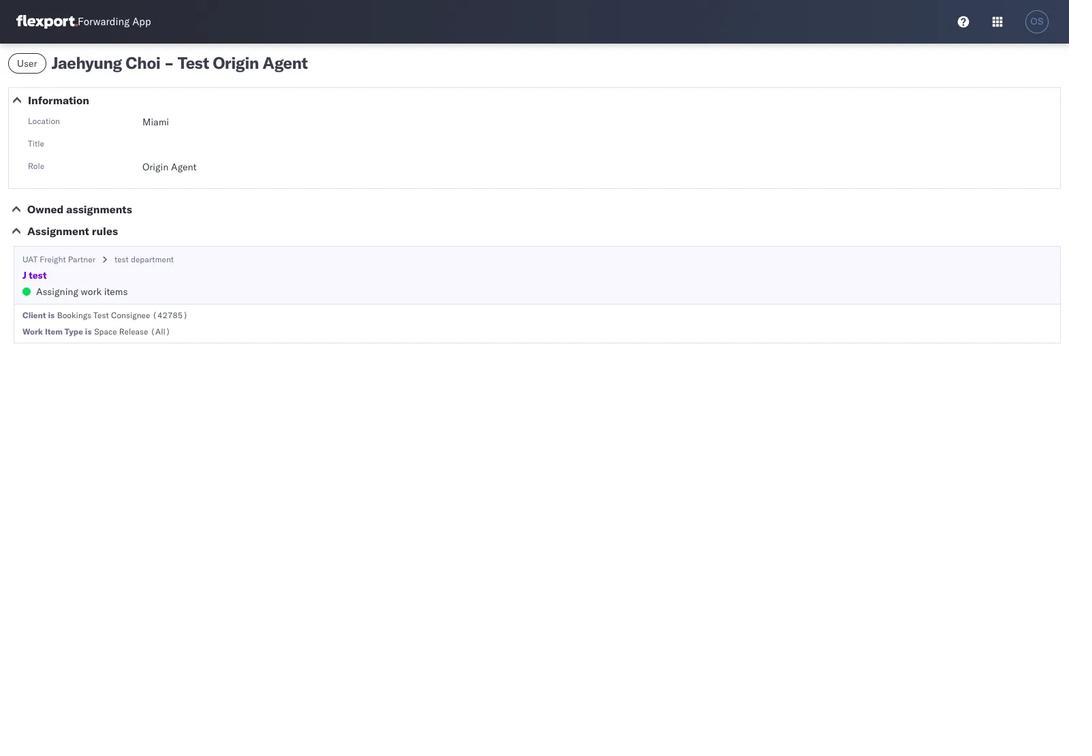 Task type: vqa. For each thing, say whether or not it's contained in the screenshot.
rules
yes



Task type: locate. For each thing, give the bounding box(es) containing it.
assigning work items
[[36, 285, 128, 298]]

test for origin
[[178, 52, 209, 73]]

1 vertical spatial test
[[93, 310, 109, 320]]

origin
[[213, 52, 259, 73], [142, 161, 169, 173]]

role
[[28, 161, 44, 171]]

work
[[22, 326, 43, 337]]

0 vertical spatial agent
[[263, 52, 308, 73]]

client
[[22, 310, 46, 320]]

-
[[164, 52, 174, 73]]

items
[[104, 285, 128, 298]]

0 vertical spatial origin
[[213, 52, 259, 73]]

test for consignee
[[93, 310, 109, 320]]

is
[[48, 310, 55, 320], [85, 326, 92, 337]]

0 vertical spatial test
[[178, 52, 209, 73]]

title
[[28, 138, 44, 149]]

is up item
[[48, 310, 55, 320]]

0 horizontal spatial is
[[48, 310, 55, 320]]

forwarding
[[78, 15, 130, 28]]

0 horizontal spatial test
[[29, 269, 47, 281]]

release
[[119, 326, 148, 337]]

origin right -
[[213, 52, 259, 73]]

1 horizontal spatial origin
[[213, 52, 259, 73]]

agent
[[263, 52, 308, 73], [171, 161, 197, 173]]

0 vertical spatial is
[[48, 310, 55, 320]]

1 vertical spatial is
[[85, 326, 92, 337]]

0 horizontal spatial test
[[93, 310, 109, 320]]

type
[[65, 326, 83, 337]]

uat freight partner
[[22, 254, 95, 264]]

is right type
[[85, 326, 92, 337]]

bookings
[[57, 310, 91, 320]]

forwarding app
[[78, 15, 151, 28]]

1 vertical spatial test
[[29, 269, 47, 281]]

0 vertical spatial test
[[114, 254, 129, 264]]

(42785)
[[152, 310, 188, 320]]

1 horizontal spatial agent
[[263, 52, 308, 73]]

test
[[178, 52, 209, 73], [93, 310, 109, 320]]

work item type is
[[22, 326, 92, 337]]

app
[[132, 15, 151, 28]]

test left department
[[114, 254, 129, 264]]

freight
[[40, 254, 66, 264]]

location
[[28, 116, 60, 126]]

choi
[[126, 52, 160, 73]]

test up space
[[93, 310, 109, 320]]

test right j
[[29, 269, 47, 281]]

origin down miami
[[142, 161, 169, 173]]

client is bookings test consignee (42785)
[[22, 310, 188, 320]]

test
[[114, 254, 129, 264], [29, 269, 47, 281]]

owned
[[27, 202, 64, 216]]

1 vertical spatial origin
[[142, 161, 169, 173]]

assignment rules
[[27, 224, 118, 238]]

0 horizontal spatial agent
[[171, 161, 197, 173]]

test right -
[[178, 52, 209, 73]]

1 horizontal spatial test
[[178, 52, 209, 73]]



Task type: describe. For each thing, give the bounding box(es) containing it.
j
[[22, 269, 26, 281]]

assignments
[[66, 202, 132, 216]]

(all)
[[150, 326, 170, 337]]

space
[[94, 326, 117, 337]]

assigning
[[36, 285, 78, 298]]

item
[[45, 326, 63, 337]]

os button
[[1021, 6, 1053, 37]]

space release (all)
[[94, 326, 170, 337]]

1 horizontal spatial test
[[114, 254, 129, 264]]

os
[[1030, 16, 1044, 27]]

flexport. image
[[16, 15, 78, 29]]

partner
[[68, 254, 95, 264]]

miami
[[142, 116, 169, 128]]

user
[[17, 57, 37, 69]]

work
[[81, 285, 102, 298]]

jaehyung choi - test origin agent
[[51, 52, 308, 73]]

department
[[131, 254, 174, 264]]

j test link
[[22, 268, 47, 282]]

1 vertical spatial agent
[[171, 161, 197, 173]]

1 horizontal spatial is
[[85, 326, 92, 337]]

jaehyung
[[51, 52, 122, 73]]

forwarding app link
[[16, 15, 151, 29]]

owned assignments
[[27, 202, 132, 216]]

test inside j test link
[[29, 269, 47, 281]]

consignee
[[111, 310, 150, 320]]

information
[[28, 93, 89, 107]]

test department
[[114, 254, 174, 264]]

j test
[[22, 269, 47, 281]]

0 horizontal spatial origin
[[142, 161, 169, 173]]

uat
[[22, 254, 38, 264]]

origin agent
[[142, 161, 197, 173]]

assignment
[[27, 224, 89, 238]]

rules
[[92, 224, 118, 238]]



